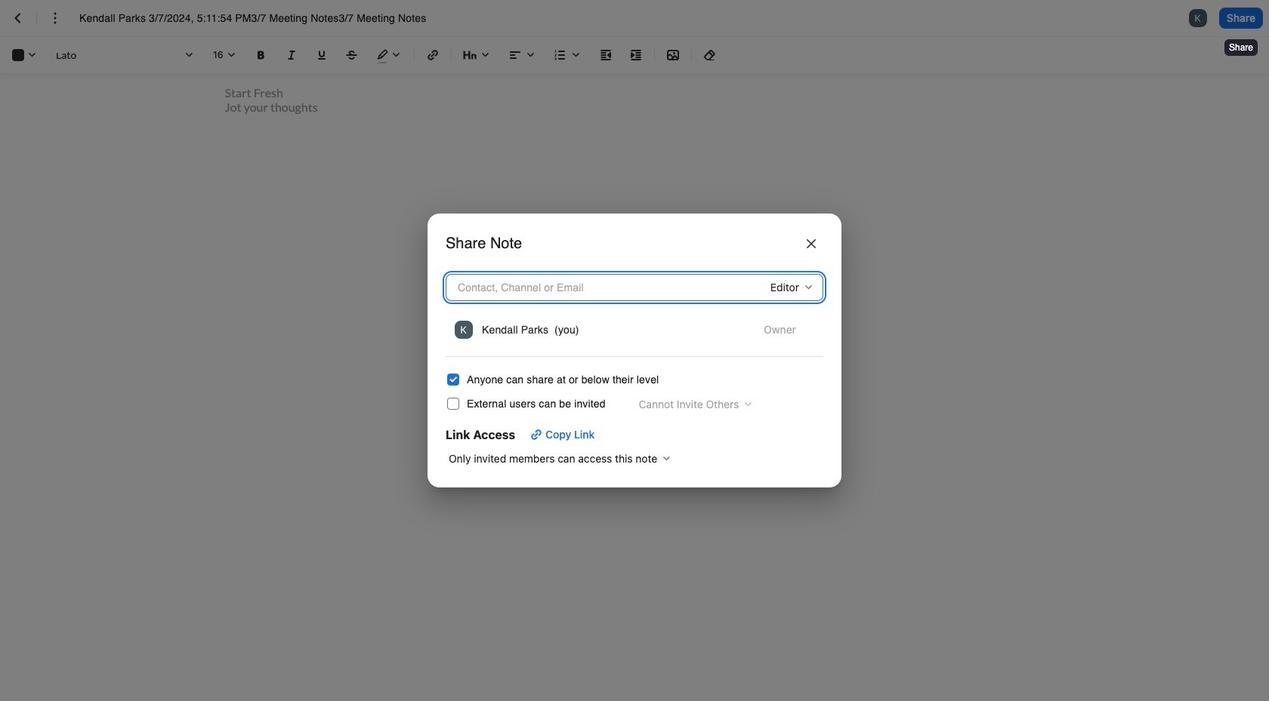 Task type: describe. For each thing, give the bounding box(es) containing it.
kendall parks image
[[455, 321, 473, 340]]

underline image
[[313, 46, 331, 64]]

Contact, Channel or Email text field
[[455, 277, 724, 299]]

decrease indent image
[[597, 46, 615, 64]]

italic image
[[283, 46, 301, 64]]

bold image
[[252, 46, 270, 64]]

increase indent image
[[627, 46, 645, 64]]



Task type: locate. For each thing, give the bounding box(es) containing it.
dialog
[[428, 214, 842, 488]]

menu item
[[452, 317, 818, 344]]

all notes image
[[9, 9, 27, 27]]

clear style image
[[701, 46, 719, 64]]

None text field
[[79, 11, 454, 26]]

insert image image
[[664, 46, 682, 64]]

None field
[[762, 277, 818, 299], [755, 320, 814, 341], [630, 394, 757, 415], [446, 449, 676, 470], [762, 277, 818, 299], [755, 320, 814, 341], [630, 394, 757, 415], [446, 449, 676, 470]]

strikethrough image
[[343, 46, 361, 64]]

tooltip
[[1223, 29, 1260, 57]]

permission element
[[755, 320, 814, 341]]

link image
[[424, 46, 442, 64]]

copy link image
[[527, 426, 546, 444]]

close image
[[807, 240, 816, 249]]



Task type: vqa. For each thing, say whether or not it's contained in the screenshot.
Link Image
yes



